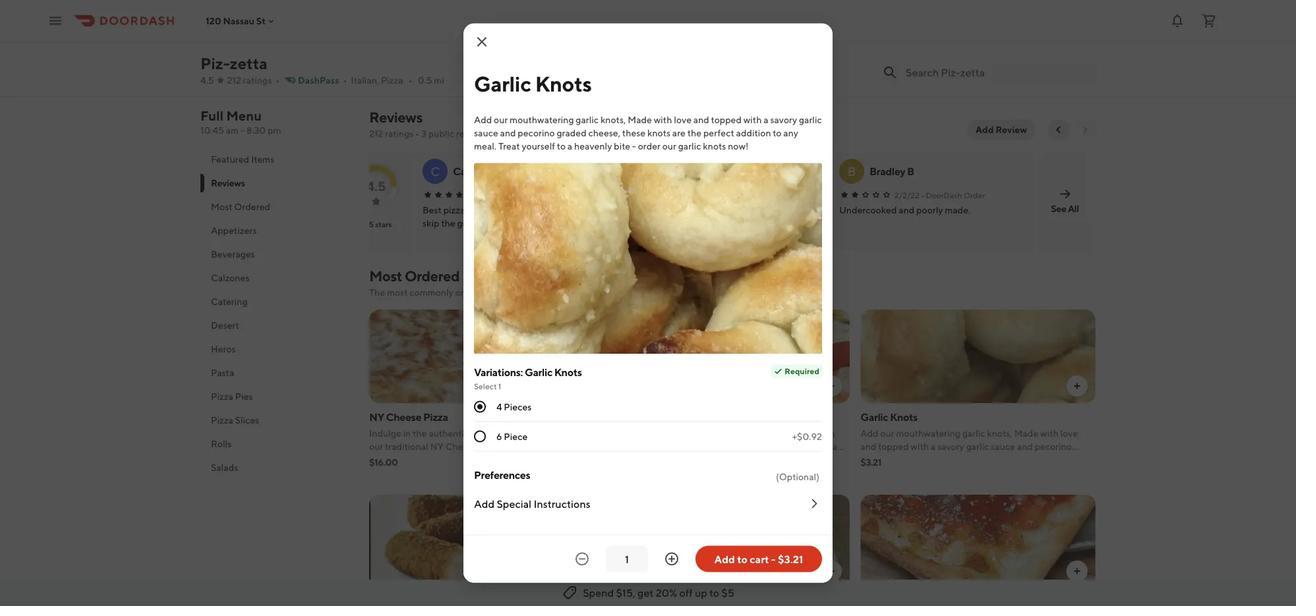 Task type: locate. For each thing, give the bounding box(es) containing it.
0 vertical spatial knots
[[648, 127, 671, 138]]

1 • doordash review from the left
[[508, 191, 578, 200]]

menu
[[226, 108, 262, 124]]

1 horizontal spatial most
[[369, 268, 402, 285]]

knots
[[648, 127, 671, 138], [703, 141, 727, 151]]

1 horizontal spatial review
[[760, 191, 787, 200]]

review
[[996, 124, 1028, 135], [551, 191, 578, 200], [760, 191, 787, 200]]

1 horizontal spatial with
[[744, 114, 762, 125]]

review down "yourself" on the top left of page
[[551, 191, 578, 200]]

ordered inside button
[[234, 202, 270, 212]]

- right cart
[[772, 553, 776, 566]]

this
[[583, 287, 598, 298]]

b right cassie on the top left of page
[[485, 165, 492, 178]]

a down graded
[[568, 141, 573, 151]]

reviews inside reviews 212 ratings • 3 public reviews
[[369, 109, 423, 126]]

a left savory
[[764, 114, 769, 125]]

120
[[206, 15, 221, 26]]

to
[[773, 127, 782, 138], [557, 141, 566, 151], [738, 553, 748, 566], [710, 587, 720, 600]]

pizza left pies
[[211, 392, 233, 402]]

• doordash review for s
[[718, 191, 787, 200]]

from
[[562, 287, 581, 298]]

our down are at the top of the page
[[663, 141, 677, 151]]

• doordash review
[[508, 191, 578, 200], [718, 191, 787, 200]]

and
[[694, 114, 710, 125], [500, 127, 516, 138], [515, 287, 531, 298]]

cheese
[[386, 411, 422, 424]]

love
[[674, 114, 692, 125]]

1 vertical spatial and
[[500, 127, 516, 138]]

ordered for most ordered the most commonly ordered items and dishes from this store
[[405, 268, 460, 285]]

with up addition
[[744, 114, 762, 125]]

(optional)
[[776, 472, 820, 483]]

doordash left order
[[926, 191, 963, 200]]

variations: garlic knots select 1
[[474, 366, 582, 392]]

full
[[201, 108, 224, 124]]

212 down piz-zetta
[[227, 75, 241, 86]]

ratings down reviews link
[[385, 128, 414, 139]]

0 horizontal spatial reviews
[[211, 178, 245, 189]]

reviews for reviews 212 ratings • 3 public reviews
[[369, 109, 423, 126]]

c right the sarah
[[690, 165, 698, 178]]

add inside "button"
[[474, 498, 495, 511]]

1 horizontal spatial $3.21
[[861, 457, 882, 468]]

doordash right 5/18/23
[[513, 191, 550, 200]]

c
[[431, 164, 440, 178], [690, 165, 698, 178]]

$23.00
[[1002, 61, 1034, 72]]

1 horizontal spatial margarita pizza image
[[615, 310, 851, 404]]

reviews down featured
[[211, 178, 245, 189]]

0 horizontal spatial • doordash review
[[508, 191, 578, 200]]

review for s
[[760, 191, 787, 200]]

spend
[[583, 587, 614, 600]]

+$0.92
[[793, 431, 823, 442]]

order
[[638, 141, 661, 151]]

variations:
[[474, 366, 523, 379]]

items
[[251, 154, 275, 165]]

to left any at the right
[[773, 127, 782, 138]]

pizza right margarita
[[663, 411, 687, 424]]

add for add our mouthwatering garlic knots, made with love and topped with a savory garlic sauce and pecorino graded cheese, these knots are the perfect addition to any meal. treat yourself to a heavenly bite - order our garlic knots now!
[[474, 114, 492, 125]]

our
[[494, 114, 508, 125], [663, 141, 677, 151]]

0 horizontal spatial 4.5
[[201, 75, 214, 86]]

2 • doordash review from the left
[[718, 191, 787, 200]]

off
[[680, 587, 693, 600]]

most ordered
[[211, 202, 270, 212]]

featured items
[[211, 154, 275, 165]]

to inside button
[[738, 553, 748, 566]]

add item to cart image
[[463, 16, 474, 27], [588, 16, 599, 27], [714, 16, 724, 27], [1073, 567, 1083, 577]]

ratings down zetta
[[243, 75, 272, 86]]

0 items, open order cart image
[[1202, 13, 1218, 29]]

0 horizontal spatial -
[[241, 125, 245, 136]]

ny cheese pizza image
[[495, 0, 612, 40], [369, 310, 605, 404]]

meal.
[[474, 141, 497, 151]]

1 vertical spatial margarita pizza image
[[615, 310, 851, 404]]

rolls button
[[201, 433, 354, 457]]

garlic right savory
[[800, 114, 822, 125]]

review down any at the right
[[760, 191, 787, 200]]

1 horizontal spatial ordered
[[405, 268, 460, 285]]

the
[[369, 287, 385, 298]]

1 horizontal spatial b
[[848, 164, 856, 178]]

$16.00
[[369, 457, 398, 468]]

knots down "perfect"
[[703, 141, 727, 151]]

- inside full menu 10:45 am - 8:30 pm
[[241, 125, 245, 136]]

1 horizontal spatial garlic
[[679, 141, 702, 151]]

3 doordash from the left
[[926, 191, 963, 200]]

ordered up commonly
[[405, 268, 460, 285]]

add left special on the left of the page
[[474, 498, 495, 511]]

garlic knots inside garlic knots dialog
[[474, 72, 592, 96]]

decrease quantity by 1 image
[[575, 552, 590, 568]]

add special instructions
[[474, 498, 591, 511]]

$23.00 button
[[996, 0, 1114, 94]]

• right 2/2/22
[[922, 191, 925, 200]]

add down item search search box
[[976, 124, 994, 135]]

• doordash review down "yourself" on the top left of page
[[508, 191, 578, 200]]

• left 3
[[416, 128, 420, 139]]

with
[[654, 114, 673, 125], [744, 114, 762, 125]]

select
[[474, 382, 497, 392]]

none radio inside variations: garlic knots group
[[474, 431, 486, 443]]

pizza
[[381, 75, 404, 86], [211, 392, 233, 402], [423, 411, 448, 424], [663, 411, 687, 424], [211, 415, 233, 426]]

2 vertical spatial and
[[515, 287, 531, 298]]

the
[[688, 127, 702, 138]]

4.5 up the of 5 stars
[[367, 178, 386, 194]]

most inside button
[[211, 202, 233, 212]]

0 vertical spatial ordered
[[234, 202, 270, 212]]

of
[[361, 220, 368, 229]]

0 horizontal spatial a
[[568, 141, 573, 151]]

add for add review
[[976, 124, 994, 135]]

and up the in the top of the page
[[694, 114, 710, 125]]

1 vertical spatial a
[[568, 141, 573, 151]]

•
[[276, 75, 280, 86], [343, 75, 347, 86], [409, 75, 413, 86], [416, 128, 420, 139], [508, 191, 512, 200], [718, 191, 721, 200], [922, 191, 925, 200]]

slice - margarita slice image
[[615, 495, 851, 589]]

$25.00 button
[[871, 0, 989, 94]]

most inside most ordered the most commonly ordered items and dishes from this store
[[369, 268, 402, 285]]

Current quantity is 1 number field
[[614, 552, 641, 567]]

2 vertical spatial -
[[772, 553, 776, 566]]

0 vertical spatial reviews
[[369, 109, 423, 126]]

reviews
[[369, 109, 423, 126], [211, 178, 245, 189]]

20%
[[656, 587, 678, 600]]

pm
[[268, 125, 281, 136]]

1 vertical spatial our
[[663, 141, 677, 151]]

s
[[640, 164, 647, 178]]

previous image
[[1054, 125, 1065, 135]]

and inside most ordered the most commonly ordered items and dishes from this store
[[515, 287, 531, 298]]

0 vertical spatial and
[[694, 114, 710, 125]]

0 horizontal spatial review
[[551, 191, 578, 200]]

0 horizontal spatial ordered
[[234, 202, 270, 212]]

4.5 down piz-
[[201, 75, 214, 86]]

1 horizontal spatial • doordash review
[[718, 191, 787, 200]]

heavenly
[[575, 141, 612, 151]]

120 nassau st
[[206, 15, 266, 26]]

1 horizontal spatial doordash
[[723, 191, 759, 200]]

c left cassie on the top left of page
[[431, 164, 440, 178]]

0 horizontal spatial most
[[211, 202, 233, 212]]

add up the $5
[[715, 553, 736, 566]]

margarita
[[615, 411, 661, 424]]

1
[[499, 382, 502, 392]]

doordash for s
[[723, 191, 759, 200]]

$3.21
[[861, 457, 882, 468], [778, 553, 804, 566]]

0 vertical spatial -
[[241, 125, 245, 136]]

most
[[211, 202, 233, 212], [369, 268, 402, 285]]

garlic
[[474, 72, 531, 96], [525, 366, 553, 379], [861, 411, 889, 424]]

reviews up 3
[[369, 109, 423, 126]]

pasta button
[[201, 362, 354, 385]]

1 vertical spatial most
[[369, 268, 402, 285]]

to left cart
[[738, 553, 748, 566]]

reviews for reviews
[[211, 178, 245, 189]]

3
[[421, 128, 427, 139]]

piece
[[504, 431, 528, 442]]

most up appetizers
[[211, 202, 233, 212]]

knots up the order
[[648, 127, 671, 138]]

addition
[[737, 127, 772, 138]]

1 vertical spatial ratings
[[385, 128, 414, 139]]

0 horizontal spatial with
[[654, 114, 673, 125]]

1 horizontal spatial knots
[[703, 141, 727, 151]]

sarah
[[662, 165, 688, 178]]

0 horizontal spatial ratings
[[243, 75, 272, 86]]

pizza inside button
[[211, 392, 233, 402]]

2 with from the left
[[744, 114, 762, 125]]

- inside add our mouthwatering garlic knots, made with love and topped with a savory garlic sauce and pecorino graded cheese, these knots are the perfect addition to any meal. treat yourself to a heavenly bite - order our garlic knots now!
[[633, 141, 636, 151]]

2 doordash from the left
[[723, 191, 759, 200]]

add inside add our mouthwatering garlic knots, made with love and topped with a savory garlic sauce and pecorino graded cheese, these knots are the perfect addition to any meal. treat yourself to a heavenly bite - order our garlic knots now!
[[474, 114, 492, 125]]

2 horizontal spatial doordash
[[926, 191, 963, 200]]

with left love
[[654, 114, 673, 125]]

1 vertical spatial ordered
[[405, 268, 460, 285]]

1 vertical spatial 212
[[369, 128, 383, 139]]

1 horizontal spatial -
[[633, 141, 636, 151]]

- right 'bite'
[[633, 141, 636, 151]]

garlic knots
[[474, 72, 592, 96], [861, 411, 918, 424]]

1 horizontal spatial c
[[690, 165, 698, 178]]

120 nassau st button
[[206, 15, 276, 26]]

1 vertical spatial 4.5
[[367, 178, 386, 194]]

yourself
[[522, 141, 555, 151]]

add item to cart image
[[827, 381, 837, 392], [1073, 381, 1083, 392], [581, 567, 592, 577], [827, 567, 837, 577]]

1 vertical spatial garlic
[[525, 366, 553, 379]]

1 horizontal spatial 212
[[369, 128, 383, 139]]

0 vertical spatial 212
[[227, 75, 241, 86]]

1 horizontal spatial 4.5
[[367, 178, 386, 194]]

4.5
[[201, 75, 214, 86], [367, 178, 386, 194]]

1 doordash from the left
[[513, 191, 550, 200]]

order
[[964, 191, 986, 200]]

pepperoni pizza image
[[621, 0, 738, 40]]

our up sauce
[[494, 114, 508, 125]]

garlic down the in the top of the page
[[679, 141, 702, 151]]

stars
[[375, 220, 392, 229]]

2 horizontal spatial -
[[772, 553, 776, 566]]

0 vertical spatial most
[[211, 202, 233, 212]]

most for most ordered
[[211, 202, 233, 212]]

1 vertical spatial -
[[633, 141, 636, 151]]

knots inside variations: garlic knots select 1
[[555, 366, 582, 379]]

1 vertical spatial reviews
[[211, 178, 245, 189]]

0 vertical spatial margarita pizza image
[[370, 0, 487, 40]]

add for add special instructions
[[474, 498, 495, 511]]

most up the
[[369, 268, 402, 285]]

1 horizontal spatial reviews
[[369, 109, 423, 126]]

of 5 stars
[[361, 220, 392, 229]]

$3.21 inside button
[[778, 553, 804, 566]]

b right bradley
[[908, 165, 915, 178]]

pizza up the rolls at the left bottom of the page
[[211, 415, 233, 426]]

pasta
[[211, 368, 234, 379]]

0 horizontal spatial our
[[494, 114, 508, 125]]

ordered inside most ordered the most commonly ordered items and dishes from this store
[[405, 268, 460, 285]]

• doordash review right 7/25/22
[[718, 191, 787, 200]]

beverages button
[[201, 243, 354, 267]]

all
[[1069, 203, 1080, 214]]

0 vertical spatial 4.5
[[201, 75, 214, 86]]

0 horizontal spatial b
[[485, 165, 492, 178]]

1 horizontal spatial ratings
[[385, 128, 414, 139]]

0 vertical spatial garlic knots
[[474, 72, 592, 96]]

mi
[[434, 75, 445, 86]]

None radio
[[474, 431, 486, 443]]

b left bradley
[[848, 164, 856, 178]]

- right am
[[241, 125, 245, 136]]

review left previous image
[[996, 124, 1028, 135]]

• doordash order
[[922, 191, 986, 200]]

most for most ordered the most commonly ordered items and dishes from this store
[[369, 268, 402, 285]]

2 horizontal spatial b
[[908, 165, 915, 178]]

and up treat
[[500, 127, 516, 138]]

1 vertical spatial knots
[[555, 366, 582, 379]]

ordered up appetizers
[[234, 202, 270, 212]]

margarita pizza image
[[370, 0, 487, 40], [615, 310, 851, 404]]

0 horizontal spatial garlic knots
[[474, 72, 592, 96]]

special
[[497, 498, 532, 511]]

0 horizontal spatial doordash
[[513, 191, 550, 200]]

garlic
[[576, 114, 599, 125], [800, 114, 822, 125], [679, 141, 702, 151]]

212 down reviews link
[[369, 128, 383, 139]]

garlic up graded
[[576, 114, 599, 125]]

and right items
[[515, 287, 531, 298]]

1 horizontal spatial a
[[764, 114, 769, 125]]

grandma pizza image
[[871, 0, 988, 40]]

2 horizontal spatial review
[[996, 124, 1028, 135]]

add up sauce
[[474, 114, 492, 125]]

0 horizontal spatial $3.21
[[778, 553, 804, 566]]

review for c
[[551, 191, 578, 200]]

0 horizontal spatial 212
[[227, 75, 241, 86]]

1 vertical spatial garlic knots
[[861, 411, 918, 424]]

catering
[[211, 297, 248, 307]]

212 inside reviews 212 ratings • 3 public reviews
[[369, 128, 383, 139]]

heros button
[[201, 338, 354, 362]]

italian, pizza • 0.5 mi
[[351, 75, 445, 86]]

1 vertical spatial $3.21
[[778, 553, 804, 566]]

doordash right 7/25/22
[[723, 191, 759, 200]]

cassie
[[453, 165, 484, 178]]



Task type: vqa. For each thing, say whether or not it's contained in the screenshot.
"DESERT" Button
yes



Task type: describe. For each thing, give the bounding box(es) containing it.
pizza right italian,
[[381, 75, 404, 86]]

slices
[[235, 415, 259, 426]]

b for b
[[908, 165, 915, 178]]

beverages
[[211, 249, 255, 260]]

1 horizontal spatial our
[[663, 141, 677, 151]]

review inside the add review button
[[996, 124, 1028, 135]]

baked ziti image
[[746, 0, 863, 40]]

zetta
[[230, 54, 268, 73]]

6 piece
[[497, 431, 528, 442]]

desert button
[[201, 314, 354, 338]]

featured
[[211, 154, 249, 165]]

st
[[256, 15, 266, 26]]

1 with from the left
[[654, 114, 673, 125]]

these
[[623, 127, 646, 138]]

buffalo chicken pizza image
[[997, 0, 1114, 40]]

pieces
[[504, 402, 532, 413]]

add review
[[976, 124, 1028, 135]]

pizza right cheese
[[423, 411, 448, 424]]

dishes
[[533, 287, 560, 298]]

see all link
[[1040, 151, 1091, 251]]

dashpass
[[298, 75, 339, 86]]

• right 5/18/23
[[508, 191, 512, 200]]

pizza pies
[[211, 392, 253, 402]]

to down graded
[[557, 141, 566, 151]]

bradley b
[[870, 165, 915, 178]]

add to cart - $3.21 button
[[696, 547, 823, 573]]

4
[[497, 402, 502, 413]]

ordered for most ordered
[[234, 202, 270, 212]]

6
[[497, 431, 502, 442]]

pizza slices
[[211, 415, 259, 426]]

heros
[[211, 344, 236, 355]]

appetizers button
[[201, 219, 354, 243]]

garlic knots dialog
[[464, 23, 833, 583]]

• left "0.5"
[[409, 75, 413, 86]]

doordash for b
[[926, 191, 963, 200]]

0.5
[[418, 75, 432, 86]]

notification bell image
[[1170, 13, 1186, 29]]

add item to cart image for garlic knots 'image'
[[1073, 381, 1083, 392]]

1 vertical spatial ny cheese pizza image
[[369, 310, 605, 404]]

• left dashpass
[[276, 75, 280, 86]]

items
[[491, 287, 514, 298]]

store
[[600, 287, 621, 298]]

close garlic knots image
[[474, 34, 490, 50]]

see
[[1052, 203, 1067, 214]]

most ordered the most commonly ordered items and dishes from this store
[[369, 268, 621, 298]]

italian,
[[351, 75, 379, 86]]

4 pieces
[[497, 402, 532, 413]]

• doordash review for c
[[508, 191, 578, 200]]

7/25/22
[[687, 191, 716, 200]]

margarita pizza
[[615, 411, 687, 424]]

add item to cart image for mozzarella sticks 'image'
[[581, 567, 592, 577]]

0 vertical spatial a
[[764, 114, 769, 125]]

see all
[[1052, 203, 1080, 214]]

$25.00
[[877, 61, 909, 72]]

dashpass •
[[298, 75, 347, 86]]

add item to cart image for slice - margarita slice image
[[827, 567, 837, 577]]

spend $15, get 20% off up to $5
[[583, 587, 735, 600]]

4 Pieces radio
[[474, 401, 486, 413]]

pizza slices button
[[201, 409, 354, 433]]

2 vertical spatial garlic
[[861, 411, 889, 424]]

now!
[[728, 141, 749, 151]]

am
[[226, 125, 239, 136]]

doordash for c
[[513, 191, 550, 200]]

slice - grandma slice image
[[861, 495, 1096, 589]]

open menu image
[[47, 13, 63, 29]]

up
[[695, 587, 708, 600]]

any
[[784, 127, 799, 138]]

reviews
[[457, 128, 488, 139]]

garlic inside variations: garlic knots select 1
[[525, 366, 553, 379]]

212 ratings •
[[227, 75, 280, 86]]

most
[[387, 287, 408, 298]]

perfect
[[704, 127, 735, 138]]

add review button
[[968, 119, 1036, 141]]

0 vertical spatial ny cheese pizza image
[[495, 0, 612, 40]]

next image
[[1081, 125, 1091, 135]]

cassie b
[[453, 165, 492, 178]]

0 vertical spatial $3.21
[[861, 457, 882, 468]]

pizza inside 'button'
[[211, 415, 233, 426]]

salads
[[211, 463, 238, 474]]

1 vertical spatial knots
[[703, 141, 727, 151]]

desert
[[211, 320, 239, 331]]

get
[[638, 587, 654, 600]]

5/18/23
[[478, 191, 507, 200]]

mozzarella sticks image
[[369, 495, 605, 589]]

2 vertical spatial knots
[[891, 411, 918, 424]]

Item Search search field
[[906, 65, 1086, 80]]

most ordered button
[[201, 195, 354, 219]]

$15,
[[616, 587, 636, 600]]

featured items button
[[201, 148, 354, 172]]

garlic knots image
[[861, 310, 1096, 404]]

2/2/22
[[895, 191, 920, 200]]

piz-zetta
[[201, 54, 268, 73]]

pizza pies button
[[201, 385, 354, 409]]

to right up
[[710, 587, 720, 600]]

public
[[429, 128, 455, 139]]

add to cart - $3.21
[[715, 553, 804, 566]]

0 vertical spatial our
[[494, 114, 508, 125]]

0 vertical spatial knots
[[535, 72, 592, 96]]

10:45
[[201, 125, 224, 136]]

2 horizontal spatial garlic
[[800, 114, 822, 125]]

increase quantity by 1 image
[[664, 552, 680, 568]]

0 horizontal spatial margarita pizza image
[[370, 0, 487, 40]]

0 horizontal spatial c
[[431, 164, 440, 178]]

1 horizontal spatial garlic knots
[[861, 411, 918, 424]]

add special instructions button
[[474, 487, 823, 522]]

salads button
[[201, 457, 354, 480]]

calzones button
[[201, 267, 354, 290]]

• left italian,
[[343, 75, 347, 86]]

pecorino
[[518, 127, 555, 138]]

variations: garlic knots group
[[474, 365, 823, 452]]

reviews link
[[369, 109, 423, 126]]

• right 7/25/22
[[718, 191, 721, 200]]

5
[[369, 220, 374, 229]]

0 horizontal spatial garlic
[[576, 114, 599, 125]]

reviews 212 ratings • 3 public reviews
[[369, 109, 488, 139]]

0 vertical spatial ratings
[[243, 75, 272, 86]]

8:30
[[247, 125, 266, 136]]

• inside reviews 212 ratings • 3 public reviews
[[416, 128, 420, 139]]

sarah c
[[662, 165, 698, 178]]

nassau
[[223, 15, 255, 26]]

required
[[785, 367, 820, 376]]

add for add to cart - $3.21
[[715, 553, 736, 566]]

commonly
[[410, 287, 454, 298]]

b for c
[[485, 165, 492, 178]]

topped
[[712, 114, 742, 125]]

- inside button
[[772, 553, 776, 566]]

0 horizontal spatial knots
[[648, 127, 671, 138]]

made
[[628, 114, 652, 125]]

appetizers
[[211, 225, 257, 236]]

ordered
[[456, 287, 489, 298]]

0 vertical spatial garlic
[[474, 72, 531, 96]]

piz-
[[201, 54, 230, 73]]

cart
[[750, 553, 770, 566]]

ratings inside reviews 212 ratings • 3 public reviews
[[385, 128, 414, 139]]

add our mouthwatering garlic knots, made with love and topped with a savory garlic sauce and pecorino graded cheese, these knots are the perfect addition to any meal. treat yourself to a heavenly bite - order our garlic knots now!
[[474, 114, 822, 151]]

$5
[[722, 587, 735, 600]]

preferences
[[474, 469, 531, 482]]



